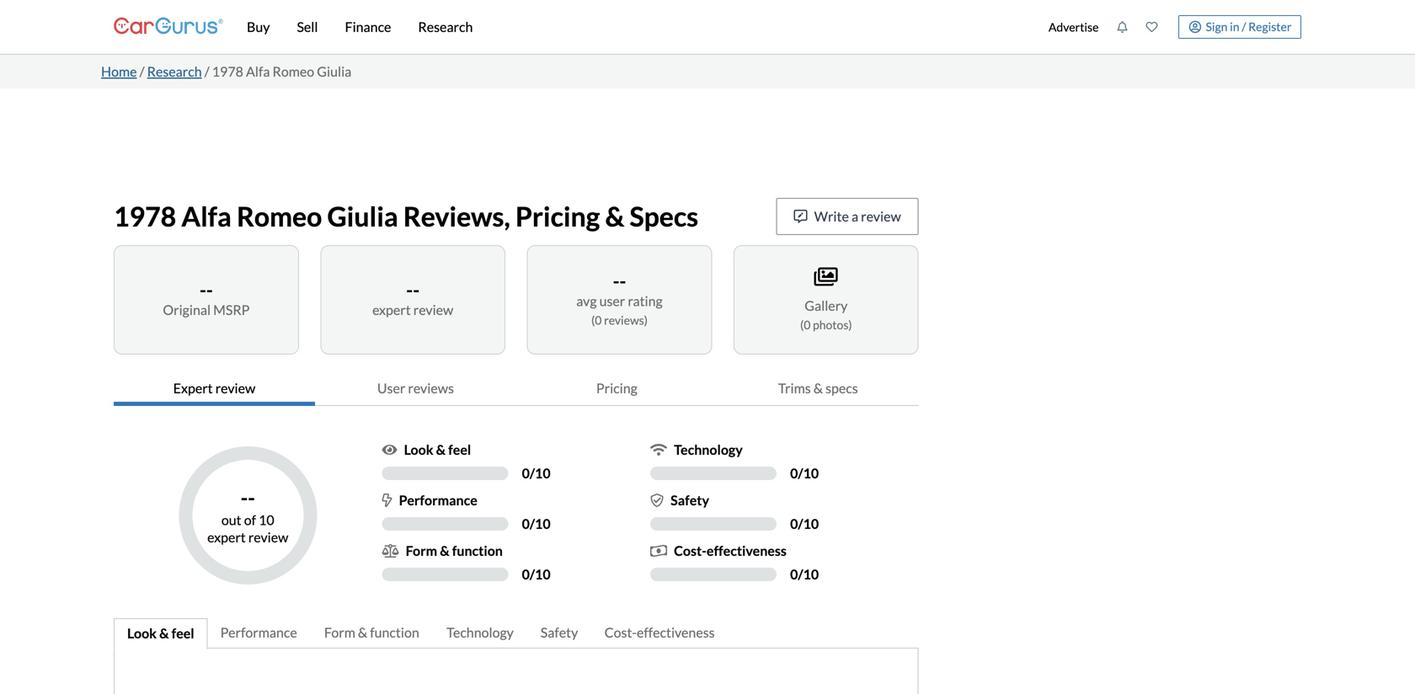 Task type: vqa. For each thing, say whether or not it's contained in the screenshot.
2023
no



Task type: describe. For each thing, give the bounding box(es) containing it.
0 for technology
[[790, 465, 798, 481]]

home / research / 1978 alfa romeo giulia
[[101, 63, 352, 80]]

0 vertical spatial technology
[[674, 441, 743, 458]]

(0 inside "gallery (0 photos)"
[[800, 318, 811, 332]]

1 vertical spatial romeo
[[237, 200, 322, 232]]

performance inside tab
[[220, 624, 297, 641]]

specs
[[630, 200, 698, 232]]

research button
[[405, 0, 486, 54]]

/ for safety
[[798, 516, 803, 532]]

10 for safety
[[803, 516, 819, 532]]

/ inside menu item
[[1242, 19, 1246, 33]]

menu containing sign in / register
[[1040, 3, 1302, 51]]

a
[[852, 208, 859, 225]]

0 vertical spatial romeo
[[273, 63, 314, 80]]

form & function tab
[[324, 624, 419, 641]]

user icon image
[[1189, 21, 1201, 33]]

register
[[1249, 19, 1292, 33]]

photos)
[[813, 318, 852, 332]]

write a review button
[[776, 198, 919, 235]]

1 horizontal spatial safety
[[671, 492, 709, 508]]

review inside tab
[[215, 380, 256, 396]]

/ for performance
[[530, 516, 535, 532]]

10 for performance
[[535, 516, 551, 532]]

finance
[[345, 19, 391, 35]]

form inside tab list
[[324, 624, 355, 641]]

1 vertical spatial giulia
[[327, 200, 398, 232]]

tab list containing expert review
[[114, 372, 919, 406]]

0 / 10 for technology
[[790, 465, 819, 481]]

cost- inside tab list
[[605, 624, 637, 641]]

eye image
[[382, 443, 397, 457]]

0 for performance
[[522, 516, 530, 532]]

review inside '-- expert review'
[[413, 302, 454, 318]]

0 for cost-effectiveness
[[790, 566, 798, 583]]

review inside -- out of 10 expert review
[[248, 529, 288, 546]]

(0 inside the -- avg user rating (0 reviews)
[[591, 313, 602, 327]]

0 vertical spatial performance
[[399, 492, 477, 508]]

0 vertical spatial form
[[406, 543, 437, 559]]

10 for technology
[[803, 465, 819, 481]]

0 / 10 for performance
[[522, 516, 551, 532]]

trims
[[778, 380, 811, 396]]

money bill wave image
[[650, 544, 667, 558]]

user
[[377, 380, 406, 396]]

buy
[[247, 19, 270, 35]]

sell
[[297, 19, 318, 35]]

1 vertical spatial alfa
[[181, 200, 231, 232]]

technology tab
[[447, 624, 514, 641]]

feel inside tab
[[172, 625, 194, 642]]

advertise
[[1049, 20, 1099, 34]]

0 / 10 for cost-effectiveness
[[790, 566, 819, 583]]

review inside button
[[861, 208, 901, 225]]

shield check image
[[650, 494, 664, 507]]

reviews
[[408, 380, 454, 396]]

0 / 10 for form & function
[[522, 566, 551, 583]]

wifi image
[[650, 443, 667, 457]]

1 vertical spatial research
[[147, 63, 202, 80]]

-- original msrp
[[163, 279, 250, 318]]

pricing inside tab
[[596, 380, 638, 396]]

safety tab
[[541, 624, 578, 641]]

expert inside '-- expert review'
[[372, 302, 411, 318]]

/ for form & function
[[530, 566, 535, 583]]

sign
[[1206, 19, 1228, 33]]

finance button
[[332, 0, 405, 54]]

1 vertical spatial 1978
[[114, 200, 176, 232]]

0 vertical spatial feel
[[448, 441, 471, 458]]

cargurus logo homepage link image
[[114, 3, 223, 51]]

expert review tab
[[114, 372, 315, 406]]

in
[[1230, 19, 1240, 33]]

1978 alfa romeo giulia reviews, pricing & specs
[[114, 200, 698, 232]]

10 for look & feel
[[535, 465, 551, 481]]

msrp
[[213, 302, 250, 318]]

cost-effectiveness tab
[[605, 624, 715, 641]]

look inside look & feel tab
[[127, 625, 157, 642]]

bolt image
[[382, 494, 392, 507]]

0 vertical spatial pricing
[[515, 200, 600, 232]]

effectiveness inside tab list
[[637, 624, 715, 641]]

expert inside -- out of 10 expert review
[[207, 529, 246, 546]]

sign in / register menu item
[[1167, 15, 1302, 39]]



Task type: locate. For each thing, give the bounding box(es) containing it.
0 horizontal spatial cost-
[[605, 624, 637, 641]]

expert down the original
[[173, 380, 213, 396]]

original
[[163, 302, 211, 318]]

2 tab list from the top
[[114, 618, 919, 650]]

1 horizontal spatial performance
[[399, 492, 477, 508]]

1 vertical spatial cost-
[[605, 624, 637, 641]]

technology left safety tab
[[447, 624, 514, 641]]

research
[[418, 19, 473, 35], [147, 63, 202, 80]]

0 horizontal spatial look
[[127, 625, 157, 642]]

0 vertical spatial cost-
[[674, 543, 707, 559]]

expert
[[372, 302, 411, 318], [173, 380, 213, 396], [207, 529, 246, 546]]

0 horizontal spatial research
[[147, 63, 202, 80]]

menu bar
[[223, 0, 1040, 54]]

romeo
[[273, 63, 314, 80], [237, 200, 322, 232]]

form right balance scale image
[[406, 543, 437, 559]]

1 vertical spatial look
[[127, 625, 157, 642]]

0 vertical spatial function
[[452, 543, 503, 559]]

advertise link
[[1040, 3, 1108, 51]]

1 vertical spatial technology
[[447, 624, 514, 641]]

open notifications image
[[1117, 21, 1128, 33]]

home
[[101, 63, 137, 80]]

1 vertical spatial expert
[[173, 380, 213, 396]]

1 vertical spatial safety
[[541, 624, 578, 641]]

alfa
[[246, 63, 270, 80], [181, 200, 231, 232]]

1 horizontal spatial form
[[406, 543, 437, 559]]

0 vertical spatial form & function
[[406, 543, 503, 559]]

performance tab
[[208, 618, 312, 650]]

0 horizontal spatial performance
[[220, 624, 297, 641]]

performance
[[399, 492, 477, 508], [220, 624, 297, 641]]

1 horizontal spatial feel
[[448, 441, 471, 458]]

specs
[[826, 380, 858, 396]]

0 for form & function
[[522, 566, 530, 583]]

user reviews tab
[[315, 372, 516, 406]]

look & feel tab
[[114, 618, 208, 650]]

reviews)
[[604, 313, 648, 327]]

& inside tab
[[814, 380, 823, 396]]

tab panel
[[114, 648, 919, 694]]

0 horizontal spatial 1978
[[114, 200, 176, 232]]

/ for cost-effectiveness
[[798, 566, 803, 583]]

1 horizontal spatial look & feel
[[404, 441, 471, 458]]

1 vertical spatial form & function
[[324, 624, 419, 641]]

10 for form & function
[[535, 566, 551, 583]]

rating
[[628, 293, 663, 309]]

1 horizontal spatial alfa
[[246, 63, 270, 80]]

cost-effectiveness
[[674, 543, 787, 559], [605, 624, 715, 641]]

user
[[599, 293, 625, 309]]

cost-effectiveness down money bill wave image
[[605, 624, 715, 641]]

expert down "out" on the left
[[207, 529, 246, 546]]

write
[[814, 208, 849, 225]]

1 vertical spatial performance
[[220, 624, 297, 641]]

0 for safety
[[790, 516, 798, 532]]

user reviews
[[377, 380, 454, 396]]

0 for look & feel
[[522, 465, 530, 481]]

0 vertical spatial safety
[[671, 492, 709, 508]]

0 vertical spatial giulia
[[317, 63, 352, 80]]

10
[[535, 465, 551, 481], [803, 465, 819, 481], [259, 512, 274, 528], [535, 516, 551, 532], [803, 516, 819, 532], [535, 566, 551, 583], [803, 566, 819, 583]]

review down msrp
[[215, 380, 256, 396]]

review right a
[[861, 208, 901, 225]]

form & function inside tab list
[[324, 624, 419, 641]]

form & function down balance scale image
[[324, 624, 419, 641]]

technology
[[674, 441, 743, 458], [447, 624, 514, 641]]

research inside dropdown button
[[418, 19, 473, 35]]

cost- right safety tab
[[605, 624, 637, 641]]

0 horizontal spatial technology
[[447, 624, 514, 641]]

cost-effectiveness right money bill wave image
[[674, 543, 787, 559]]

1 horizontal spatial look
[[404, 441, 433, 458]]

(0
[[591, 313, 602, 327], [800, 318, 811, 332]]

1 vertical spatial effectiveness
[[637, 624, 715, 641]]

(0 down the avg
[[591, 313, 602, 327]]

0
[[522, 465, 530, 481], [790, 465, 798, 481], [522, 516, 530, 532], [790, 516, 798, 532], [522, 566, 530, 583], [790, 566, 798, 583]]

1 vertical spatial pricing
[[596, 380, 638, 396]]

cost-effectiveness inside tab list
[[605, 624, 715, 641]]

pricing
[[515, 200, 600, 232], [596, 380, 638, 396]]

alfa down buy "popup button"
[[246, 63, 270, 80]]

review down 'of'
[[248, 529, 288, 546]]

tab list containing performance
[[114, 618, 919, 650]]

of
[[244, 512, 256, 528]]

0 horizontal spatial feel
[[172, 625, 194, 642]]

0 vertical spatial cost-effectiveness
[[674, 543, 787, 559]]

cost-
[[674, 543, 707, 559], [605, 624, 637, 641]]

0 vertical spatial look & feel
[[404, 441, 471, 458]]

-- expert review
[[372, 279, 454, 318]]

1 horizontal spatial research
[[418, 19, 473, 35]]

/
[[1242, 19, 1246, 33], [140, 63, 145, 80], [204, 63, 209, 80], [530, 465, 535, 481], [798, 465, 803, 481], [530, 516, 535, 532], [798, 516, 803, 532], [530, 566, 535, 583], [798, 566, 803, 583]]

-
[[613, 270, 620, 292], [620, 270, 626, 292], [200, 279, 206, 301], [206, 279, 213, 301], [406, 279, 413, 301], [413, 279, 420, 301], [241, 486, 248, 510], [248, 486, 255, 510]]

/ for technology
[[798, 465, 803, 481]]

/ for look & feel
[[530, 465, 535, 481]]

out
[[221, 512, 241, 528]]

feel left performance tab
[[172, 625, 194, 642]]

expert inside tab
[[173, 380, 213, 396]]

safety inside tab list
[[541, 624, 578, 641]]

0 / 10 for safety
[[790, 516, 819, 532]]

effectiveness
[[707, 543, 787, 559], [637, 624, 715, 641]]

1 vertical spatial look & feel
[[127, 625, 194, 642]]

safety
[[671, 492, 709, 508], [541, 624, 578, 641]]

0 / 10 for look & feel
[[522, 465, 551, 481]]

research down the cargurus logo homepage link link
[[147, 63, 202, 80]]

cargurus logo homepage link link
[[114, 3, 223, 51]]

1 vertical spatial form
[[324, 624, 355, 641]]

sign in / register
[[1206, 19, 1292, 33]]

research link
[[147, 63, 202, 80]]

reviews,
[[403, 200, 510, 232]]

0 horizontal spatial safety
[[541, 624, 578, 641]]

-- out of 10 expert review
[[207, 486, 288, 546]]

10 for cost-effectiveness
[[803, 566, 819, 583]]

0 vertical spatial look
[[404, 441, 433, 458]]

form & function
[[406, 543, 503, 559], [324, 624, 419, 641]]

0 vertical spatial research
[[418, 19, 473, 35]]

images image
[[814, 266, 838, 287]]

1 tab list from the top
[[114, 372, 919, 406]]

0 vertical spatial alfa
[[246, 63, 270, 80]]

safety right shield check image
[[671, 492, 709, 508]]

1 horizontal spatial (0
[[800, 318, 811, 332]]

form right performance tab
[[324, 624, 355, 641]]

function
[[452, 543, 503, 559], [370, 624, 419, 641]]

1978
[[212, 63, 243, 80], [114, 200, 176, 232]]

0 vertical spatial tab list
[[114, 372, 919, 406]]

trims & specs
[[778, 380, 858, 396]]

1 horizontal spatial 1978
[[212, 63, 243, 80]]

look & feel
[[404, 441, 471, 458], [127, 625, 194, 642]]

tab list
[[114, 372, 919, 406], [114, 618, 919, 650]]

1 horizontal spatial function
[[452, 543, 503, 559]]

sign in / register link
[[1179, 15, 1302, 39]]

gallery
[[805, 297, 848, 314]]

1 vertical spatial tab list
[[114, 618, 919, 650]]

0 horizontal spatial form
[[324, 624, 355, 641]]

menu bar containing buy
[[223, 0, 1040, 54]]

1 horizontal spatial cost-
[[674, 543, 707, 559]]

avg
[[576, 293, 597, 309]]

look
[[404, 441, 433, 458], [127, 625, 157, 642]]

0 vertical spatial expert
[[372, 302, 411, 318]]

0 horizontal spatial (0
[[591, 313, 602, 327]]

alfa up -- original msrp
[[181, 200, 231, 232]]

1 vertical spatial function
[[370, 624, 419, 641]]

look & feel inside tab
[[127, 625, 194, 642]]

technology right wifi icon
[[674, 441, 743, 458]]

review up reviews
[[413, 302, 454, 318]]

feel
[[448, 441, 471, 458], [172, 625, 194, 642]]

1 vertical spatial cost-effectiveness
[[605, 624, 715, 641]]

review
[[861, 208, 901, 225], [413, 302, 454, 318], [215, 380, 256, 396], [248, 529, 288, 546]]

giulia
[[317, 63, 352, 80], [327, 200, 398, 232]]

research right finance
[[418, 19, 473, 35]]

0 horizontal spatial alfa
[[181, 200, 231, 232]]

form
[[406, 543, 437, 559], [324, 624, 355, 641]]

saved cars image
[[1146, 21, 1158, 33]]

technology inside tab list
[[447, 624, 514, 641]]

trims & specs tab
[[718, 372, 919, 406]]

safety right technology tab
[[541, 624, 578, 641]]

sell button
[[283, 0, 332, 54]]

0 / 10
[[522, 465, 551, 481], [790, 465, 819, 481], [522, 516, 551, 532], [790, 516, 819, 532], [522, 566, 551, 583], [790, 566, 819, 583]]

function down balance scale image
[[370, 624, 419, 641]]

1 vertical spatial feel
[[172, 625, 194, 642]]

0 horizontal spatial function
[[370, 624, 419, 641]]

10 inside -- out of 10 expert review
[[259, 512, 274, 528]]

buy button
[[233, 0, 283, 54]]

2 vertical spatial expert
[[207, 529, 246, 546]]

1 horizontal spatial technology
[[674, 441, 743, 458]]

0 vertical spatial effectiveness
[[707, 543, 787, 559]]

write a review
[[814, 208, 901, 225]]

home link
[[101, 63, 137, 80]]

expert review
[[173, 380, 256, 396]]

feel down reviews
[[448, 441, 471, 458]]

comment alt edit image
[[794, 210, 808, 223]]

0 horizontal spatial look & feel
[[127, 625, 194, 642]]

form & function right balance scale image
[[406, 543, 503, 559]]

expert up user
[[372, 302, 411, 318]]

menu
[[1040, 3, 1302, 51]]

function up technology tab
[[452, 543, 503, 559]]

(0 left photos)
[[800, 318, 811, 332]]

balance scale image
[[382, 544, 399, 558]]

0 vertical spatial 1978
[[212, 63, 243, 80]]

pricing tab
[[516, 372, 718, 406]]

& inside tab
[[159, 625, 169, 642]]

cost- right money bill wave image
[[674, 543, 707, 559]]

gallery (0 photos)
[[800, 297, 852, 332]]

&
[[605, 200, 625, 232], [814, 380, 823, 396], [436, 441, 446, 458], [440, 543, 450, 559], [358, 624, 367, 641], [159, 625, 169, 642]]

-- avg user rating (0 reviews)
[[576, 270, 663, 327]]



